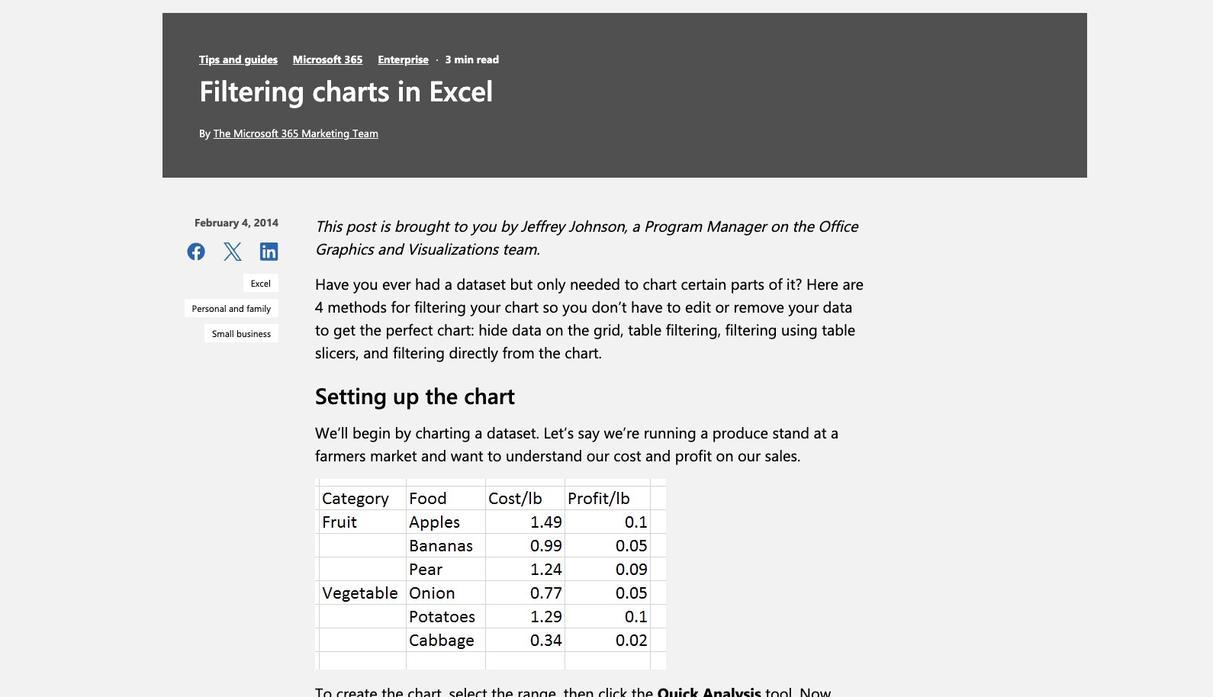 Task type: vqa. For each thing, say whether or not it's contained in the screenshot.
Resources, training & events dropdown button
no



Task type: describe. For each thing, give the bounding box(es) containing it.
setting
[[315, 381, 387, 410]]

graphics
[[315, 238, 374, 259]]

team.
[[503, 238, 540, 259]]

a inside the have you ever had a dataset but only needed to chart certain parts of it? here are 4 methods for filtering your chart so you don't have to edit or remove your data to get the perfect chart: hide data on the grid, table filtering, filtering using table slicers, and filtering directly from the chart.
[[445, 273, 453, 294]]

microsoft 365 link
[[293, 52, 363, 66]]

post
[[346, 215, 376, 236]]

1 vertical spatial filtering
[[725, 319, 777, 340]]

want
[[451, 445, 483, 465]]

begin
[[352, 422, 391, 443]]

johnson,
[[569, 215, 628, 236]]

team
[[353, 126, 378, 141]]

a up profit
[[701, 422, 708, 443]]

we're
[[604, 422, 640, 443]]

microsoft 365
[[293, 52, 363, 66]]

let's
[[544, 422, 574, 443]]

had
[[415, 273, 441, 294]]

chart:
[[437, 319, 474, 340]]

2 horizontal spatial you
[[563, 296, 588, 317]]

only
[[537, 273, 566, 294]]

manager
[[706, 215, 766, 236]]

and right tips
[[223, 52, 242, 66]]

and down charting
[[421, 445, 447, 465]]

1 vertical spatial chart
[[505, 296, 539, 317]]

by
[[199, 126, 210, 141]]

and down running on the right
[[646, 445, 671, 465]]

1 horizontal spatial 365
[[344, 52, 363, 66]]

dataset
[[457, 273, 506, 294]]

perfect
[[386, 319, 433, 340]]

directly
[[449, 342, 498, 363]]

filtering
[[199, 71, 305, 108]]

grid,
[[594, 319, 624, 340]]

personal
[[192, 302, 226, 315]]

february
[[195, 215, 239, 230]]

small business link
[[205, 324, 279, 343]]

read
[[477, 52, 499, 66]]

cost
[[614, 445, 641, 465]]

the inside 'this post is brought to you by jeffrey johnson, a program manager on the office graphics and visualizations team.'
[[792, 215, 814, 236]]

on inside the have you ever had a dataset but only needed to chart certain parts of it? here are 4 methods for filtering your chart so you don't have to edit or remove your data to get the perfect chart: hide data on the grid, table filtering, filtering using table slicers, and filtering directly from the chart.
[[546, 319, 564, 340]]

jeffrey
[[521, 215, 565, 236]]

excel inside excel "link"
[[251, 277, 271, 289]]

parts
[[731, 273, 765, 294]]

and inside the have you ever had a dataset but only needed to chart certain parts of it? here are 4 methods for filtering your chart so you don't have to edit or remove your data to get the perfect chart: hide data on the grid, table filtering, filtering using table slicers, and filtering directly from the chart.
[[363, 342, 389, 363]]

produce
[[713, 422, 768, 443]]

2 vertical spatial chart
[[464, 381, 515, 410]]

1 our from the left
[[587, 445, 610, 465]]

4,
[[242, 215, 251, 230]]

1 vertical spatial microsoft
[[234, 126, 278, 141]]

hide
[[479, 319, 508, 340]]

the up chart.
[[568, 319, 590, 340]]

to inside we'll begin by charting a dataset. let's say we're running a produce stand at a farmers market and want to understand our cost and profit on our sales.
[[488, 445, 502, 465]]

small business
[[212, 328, 271, 340]]

chart.
[[565, 342, 602, 363]]

february 4, 2014
[[195, 215, 279, 230]]

0 vertical spatial excel
[[429, 71, 493, 108]]

personal and family link
[[184, 299, 279, 318]]

2 table from the left
[[822, 319, 856, 340]]

in
[[397, 71, 421, 108]]

is
[[380, 215, 390, 236]]

don't
[[592, 296, 627, 317]]

1 vertical spatial 365
[[281, 126, 299, 141]]

setting up the chart
[[315, 381, 515, 410]]

2 vertical spatial filtering
[[393, 342, 445, 363]]

3 min read
[[445, 52, 499, 66]]

to left edit
[[667, 296, 681, 317]]

by inside we'll begin by charting a dataset. let's say we're running a produce stand at a farmers market and want to understand our cost and profit on our sales.
[[395, 422, 411, 443]]

and inside 'this post is brought to you by jeffrey johnson, a program manager on the office graphics and visualizations team.'
[[378, 238, 403, 259]]

visualizations
[[407, 238, 498, 259]]

2 your from the left
[[789, 296, 819, 317]]

enterprise link
[[378, 52, 429, 66]]

needed
[[570, 273, 621, 294]]

dataset.
[[487, 422, 539, 443]]

farmers
[[315, 445, 366, 465]]

tips
[[199, 52, 220, 66]]

certain
[[681, 273, 727, 294]]

business
[[236, 328, 271, 340]]

this
[[315, 215, 342, 236]]

to up have
[[625, 273, 639, 294]]

family
[[247, 302, 271, 315]]

of
[[769, 273, 783, 294]]

the
[[213, 126, 231, 141]]

filtering,
[[666, 319, 721, 340]]

slicers,
[[315, 342, 359, 363]]



Task type: locate. For each thing, give the bounding box(es) containing it.
but
[[510, 273, 533, 294]]

a right had at the top of the page
[[445, 273, 453, 294]]

0 vertical spatial by
[[501, 215, 517, 236]]

personal and family
[[192, 302, 271, 315]]

excel up family
[[251, 277, 271, 289]]

a up "want"
[[475, 422, 483, 443]]

excel down min
[[429, 71, 493, 108]]

3
[[445, 52, 452, 66]]

or
[[715, 296, 730, 317]]

your up using
[[789, 296, 819, 317]]

this post is brought to you by jeffrey johnson, a program manager on the office graphics and visualizations team.
[[315, 215, 858, 259]]

enterprise
[[378, 52, 429, 66]]

data up from
[[512, 319, 542, 340]]

sales.
[[765, 445, 801, 465]]

edit
[[685, 296, 711, 317]]

our down produce
[[738, 445, 761, 465]]

microsoft right the
[[234, 126, 278, 141]]

and inside "link"
[[229, 302, 244, 315]]

profit
[[675, 445, 712, 465]]

a inside 'this post is brought to you by jeffrey johnson, a program manager on the office graphics and visualizations team.'
[[632, 215, 640, 236]]

0 vertical spatial 365
[[344, 52, 363, 66]]

are
[[843, 273, 864, 294]]

by the microsoft 365 marketing team
[[199, 126, 378, 141]]

using
[[782, 319, 818, 340]]

1 horizontal spatial on
[[716, 445, 734, 465]]

chart up have
[[643, 273, 677, 294]]

you inside 'this post is brought to you by jeffrey johnson, a program manager on the office graphics and visualizations team.'
[[471, 215, 496, 236]]

1 vertical spatial excel
[[251, 277, 271, 289]]

and left family
[[229, 302, 244, 315]]

1 vertical spatial you
[[353, 273, 378, 294]]

to inside 'this post is brought to you by jeffrey johnson, a program manager on the office graphics and visualizations team.'
[[453, 215, 467, 236]]

0 vertical spatial filtering
[[414, 296, 466, 317]]

365 up charts
[[344, 52, 363, 66]]

2 vertical spatial you
[[563, 296, 588, 317]]

0 vertical spatial on
[[771, 215, 788, 236]]

0 horizontal spatial table
[[628, 319, 662, 340]]

you up visualizations
[[471, 215, 496, 236]]

filtering down had at the top of the page
[[414, 296, 466, 317]]

0 horizontal spatial you
[[353, 273, 378, 294]]

guides
[[245, 52, 278, 66]]

to left get
[[315, 319, 329, 340]]

market
[[370, 445, 417, 465]]

microsoft up filtering charts in excel
[[293, 52, 342, 66]]

0 horizontal spatial your
[[470, 296, 501, 317]]

have
[[631, 296, 663, 317]]

data down 'here'
[[823, 296, 853, 317]]

table down have
[[628, 319, 662, 340]]

a
[[632, 215, 640, 236], [445, 273, 453, 294], [475, 422, 483, 443], [701, 422, 708, 443], [831, 422, 839, 443]]

0 horizontal spatial data
[[512, 319, 542, 340]]

you
[[471, 215, 496, 236], [353, 273, 378, 294], [563, 296, 588, 317]]

program
[[644, 215, 702, 236]]

on
[[771, 215, 788, 236], [546, 319, 564, 340], [716, 445, 734, 465]]

excel link
[[243, 274, 279, 292]]

our down "say"
[[587, 445, 610, 465]]

and down 'is'
[[378, 238, 403, 259]]

marketing
[[302, 126, 350, 141]]

0 horizontal spatial by
[[395, 422, 411, 443]]

1 horizontal spatial you
[[471, 215, 496, 236]]

charts
[[312, 71, 390, 108]]

excel
[[429, 71, 493, 108], [251, 277, 271, 289]]

by
[[501, 215, 517, 236], [395, 422, 411, 443]]

1 horizontal spatial excel
[[429, 71, 493, 108]]

1 vertical spatial by
[[395, 422, 411, 443]]

your
[[470, 296, 501, 317], [789, 296, 819, 317]]

and right slicers,
[[363, 342, 389, 363]]

on inside we'll begin by charting a dataset. let's say we're running a produce stand at a farmers market and want to understand our cost and profit on our sales.
[[716, 445, 734, 465]]

the left the office
[[792, 215, 814, 236]]

have you ever had a dataset but only needed to chart certain parts of it? here are 4 methods for filtering your chart so you don't have to edit or remove your data to get the perfect chart: hide data on the grid, table filtering, filtering using table slicers, and filtering directly from the chart.
[[315, 273, 864, 363]]

the right up
[[425, 381, 458, 410]]

on down produce
[[716, 445, 734, 465]]

running
[[644, 422, 696, 443]]

chart data set. image
[[315, 479, 666, 670]]

0 horizontal spatial our
[[587, 445, 610, 465]]

2 our from the left
[[738, 445, 761, 465]]

chart up dataset.
[[464, 381, 515, 410]]

filtering down remove
[[725, 319, 777, 340]]

you up methods
[[353, 273, 378, 294]]

table right using
[[822, 319, 856, 340]]

on right the manager
[[771, 215, 788, 236]]

on down so
[[546, 319, 564, 340]]

1 vertical spatial data
[[512, 319, 542, 340]]

by inside 'this post is brought to you by jeffrey johnson, a program manager on the office graphics and visualizations team.'
[[501, 215, 517, 236]]

1 horizontal spatial our
[[738, 445, 761, 465]]

at
[[814, 422, 827, 443]]

charting
[[415, 422, 471, 443]]

office
[[818, 215, 858, 236]]

on inside 'this post is brought to you by jeffrey johnson, a program manager on the office graphics and visualizations team.'
[[771, 215, 788, 236]]

say
[[578, 422, 600, 443]]

0 horizontal spatial microsoft
[[234, 126, 278, 141]]

0 vertical spatial chart
[[643, 273, 677, 294]]

tips and guides link
[[199, 52, 278, 66]]

0 horizontal spatial 365
[[281, 126, 299, 141]]

table
[[628, 319, 662, 340], [822, 319, 856, 340]]

1 your from the left
[[470, 296, 501, 317]]

1 horizontal spatial your
[[789, 296, 819, 317]]

the right get
[[360, 319, 382, 340]]

stand
[[773, 422, 810, 443]]

to up visualizations
[[453, 215, 467, 236]]

by up market
[[395, 422, 411, 443]]

a right 'at'
[[831, 422, 839, 443]]

methods
[[328, 296, 387, 317]]

2 horizontal spatial on
[[771, 215, 788, 236]]

so
[[543, 296, 558, 317]]

the right from
[[539, 342, 561, 363]]

our
[[587, 445, 610, 465], [738, 445, 761, 465]]

understand
[[506, 445, 583, 465]]

you right so
[[563, 296, 588, 317]]

2 vertical spatial on
[[716, 445, 734, 465]]

here
[[807, 273, 839, 294]]

4
[[315, 296, 323, 317]]

small
[[212, 328, 234, 340]]

get
[[333, 319, 356, 340]]

filtering
[[414, 296, 466, 317], [725, 319, 777, 340], [393, 342, 445, 363]]

0 horizontal spatial on
[[546, 319, 564, 340]]

1 horizontal spatial by
[[501, 215, 517, 236]]

0 vertical spatial you
[[471, 215, 496, 236]]

microsoft
[[293, 52, 342, 66], [234, 126, 278, 141]]

tips and guides
[[199, 52, 278, 66]]

remove
[[734, 296, 784, 317]]

chart
[[643, 273, 677, 294], [505, 296, 539, 317], [464, 381, 515, 410]]

365 left marketing
[[281, 126, 299, 141]]

2014
[[254, 215, 279, 230]]

we'll begin by charting a dataset. let's say we're running a produce stand at a farmers market and want to understand our cost and profit on our sales.
[[315, 422, 839, 465]]

filtering charts in excel
[[199, 71, 493, 108]]

0 vertical spatial microsoft
[[293, 52, 342, 66]]

for
[[391, 296, 410, 317]]

your down dataset
[[470, 296, 501, 317]]

chart down the but
[[505, 296, 539, 317]]

min
[[455, 52, 474, 66]]

the
[[792, 215, 814, 236], [360, 319, 382, 340], [568, 319, 590, 340], [539, 342, 561, 363], [425, 381, 458, 410]]

a left "program"
[[632, 215, 640, 236]]

1 horizontal spatial microsoft
[[293, 52, 342, 66]]

1 vertical spatial on
[[546, 319, 564, 340]]

1 horizontal spatial data
[[823, 296, 853, 317]]

brought
[[394, 215, 449, 236]]

0 horizontal spatial excel
[[251, 277, 271, 289]]

ever
[[382, 273, 411, 294]]

to right "want"
[[488, 445, 502, 465]]

the microsoft 365 marketing team link
[[213, 126, 378, 141]]

filtering down the perfect
[[393, 342, 445, 363]]

1 table from the left
[[628, 319, 662, 340]]

by up team.
[[501, 215, 517, 236]]

have
[[315, 273, 349, 294]]

up
[[393, 381, 419, 410]]

0 vertical spatial data
[[823, 296, 853, 317]]

we'll
[[315, 422, 348, 443]]

from
[[503, 342, 535, 363]]

1 horizontal spatial table
[[822, 319, 856, 340]]



